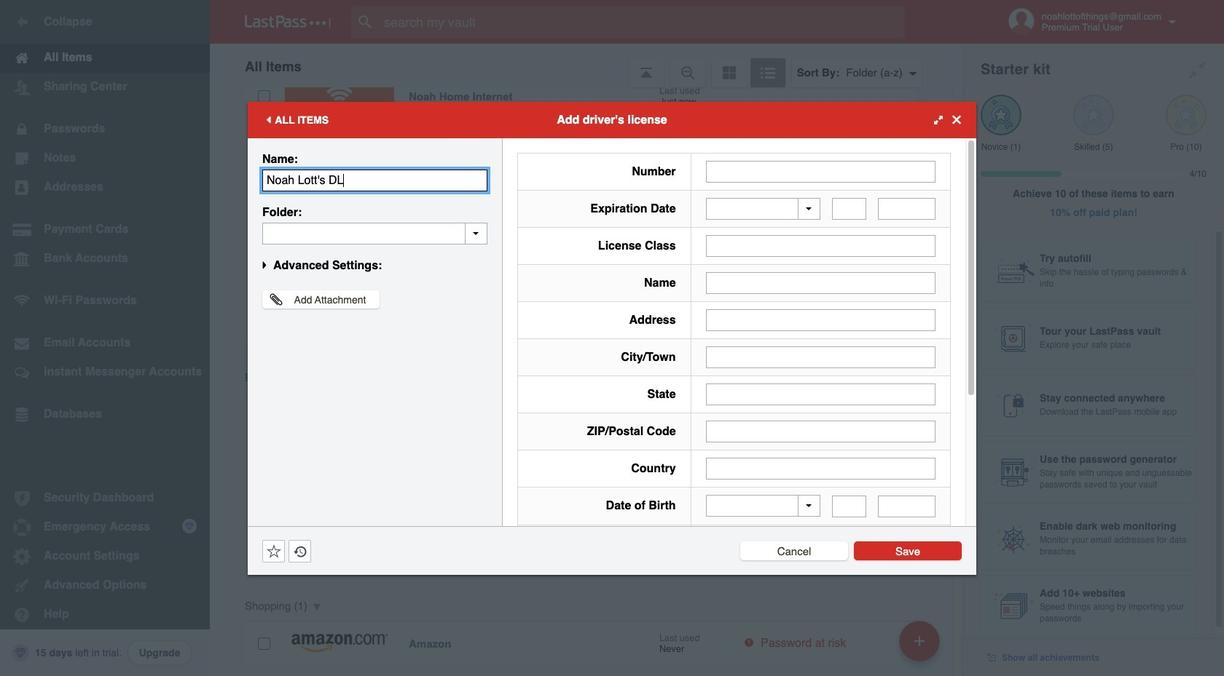 Task type: locate. For each thing, give the bounding box(es) containing it.
None text field
[[262, 169, 487, 191], [706, 235, 936, 257], [706, 272, 936, 294], [706, 310, 936, 332], [878, 496, 935, 518], [262, 169, 487, 191], [706, 235, 936, 257], [706, 272, 936, 294], [706, 310, 936, 332], [878, 496, 935, 518]]

Search search field
[[351, 6, 933, 38]]

dialog
[[248, 102, 976, 677]]

lastpass image
[[245, 15, 331, 28]]

search my vault text field
[[351, 6, 933, 38]]

None text field
[[706, 161, 936, 183], [832, 198, 867, 220], [878, 198, 935, 220], [262, 223, 487, 244], [706, 347, 936, 369], [706, 384, 936, 406], [706, 421, 936, 443], [706, 458, 936, 480], [832, 496, 867, 518], [706, 161, 936, 183], [832, 198, 867, 220], [878, 198, 935, 220], [262, 223, 487, 244], [706, 347, 936, 369], [706, 384, 936, 406], [706, 421, 936, 443], [706, 458, 936, 480], [832, 496, 867, 518]]



Task type: vqa. For each thing, say whether or not it's contained in the screenshot.
Search search field
yes



Task type: describe. For each thing, give the bounding box(es) containing it.
vault options navigation
[[210, 44, 963, 87]]

new item navigation
[[894, 617, 949, 677]]

main navigation navigation
[[0, 0, 210, 677]]

new item image
[[914, 636, 925, 647]]



